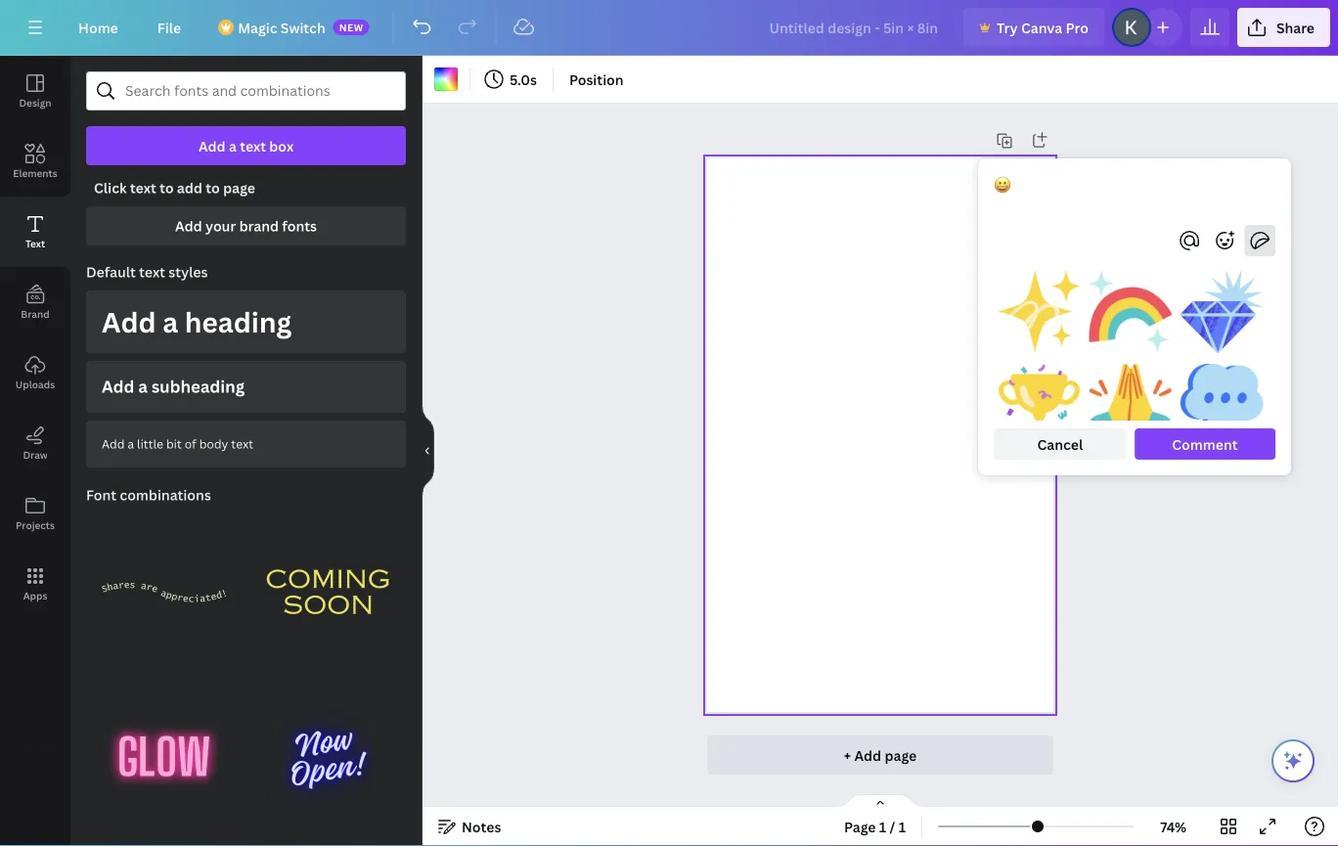 Task type: describe. For each thing, give the bounding box(es) containing it.
uploads
[[16, 378, 55, 391]]

apps
[[23, 589, 47, 602]]

of
[[185, 436, 196, 452]]

promoting ideas and work image
[[998, 268, 1082, 355]]

projects button
[[0, 479, 70, 549]]

cancel
[[1038, 435, 1084, 454]]

text inside button
[[231, 436, 254, 452]]

draw
[[23, 448, 48, 461]]

1 1 from the left
[[880, 818, 887, 836]]

canva assistant image
[[1282, 750, 1306, 773]]

74%
[[1161, 818, 1187, 836]]

/
[[890, 818, 896, 836]]

uploads button
[[0, 338, 70, 408]]

body
[[199, 436, 228, 452]]

1 to from the left
[[160, 179, 174, 197]]

home link
[[63, 8, 134, 47]]

2 to from the left
[[206, 179, 220, 197]]

bit
[[166, 436, 182, 452]]

2 1 from the left
[[899, 818, 906, 836]]

notes
[[462, 818, 502, 836]]

add a subheading
[[102, 375, 245, 398]]

brand button
[[0, 267, 70, 338]]

try canva pro
[[997, 18, 1089, 37]]

click text to add to page
[[94, 179, 255, 197]]

magic switch
[[238, 18, 326, 37]]

+ add page button
[[708, 736, 1054, 775]]

hide image
[[422, 404, 435, 498]]

page 1 / 1
[[845, 818, 906, 836]]

apps button
[[0, 549, 70, 620]]

page
[[845, 818, 876, 836]]

main menu bar
[[0, 0, 1339, 56]]

styles
[[169, 263, 208, 281]]

add
[[177, 179, 203, 197]]

0 horizontal spatial celebrating ideas and work image
[[998, 363, 1082, 448]]

critiquing work image
[[1181, 363, 1264, 448]]

add for add a text box
[[199, 137, 226, 155]]

font combinations
[[86, 486, 211, 504]]

add a little bit of body text button
[[86, 421, 406, 468]]

a for text
[[229, 137, 237, 155]]

text inside "button"
[[240, 137, 266, 155]]

draw button
[[0, 408, 70, 479]]

projects
[[16, 519, 55, 532]]

add a little bit of body text
[[102, 436, 254, 452]]

0 vertical spatial celebrating ideas and work image
[[1181, 268, 1264, 355]]

text button
[[0, 197, 70, 267]]

5.0s button
[[479, 64, 545, 95]]

add your brand fonts button
[[86, 207, 406, 246]]

comment
[[1173, 435, 1239, 454]]

74% button
[[1142, 811, 1206, 843]]

add a heading button
[[86, 291, 406, 353]]

add for add a little bit of body text
[[102, 436, 125, 452]]

default text styles
[[86, 263, 208, 281]]

brand
[[239, 217, 279, 235]]

combinations
[[120, 486, 211, 504]]

add a text box button
[[86, 126, 406, 165]]

+ add page
[[844, 746, 917, 765]]

default
[[86, 263, 136, 281]]

add a text box
[[199, 137, 294, 155]]

2 group from the left
[[250, 831, 406, 847]]



Task type: vqa. For each thing, say whether or not it's contained in the screenshot.
#ffffff image
yes



Task type: locate. For each thing, give the bounding box(es) containing it.
add down default
[[102, 303, 156, 341]]

try canva pro button
[[964, 8, 1105, 47]]

celebrating ideas and work image
[[1181, 268, 1264, 355], [998, 363, 1082, 448]]

add a heading
[[102, 303, 292, 341]]

page up add your brand fonts
[[223, 179, 255, 197]]

to
[[160, 179, 174, 197], [206, 179, 220, 197]]

0 vertical spatial expressing gratitude image
[[1090, 268, 1173, 355]]

elements button
[[0, 126, 70, 197]]

file button
[[142, 8, 197, 47]]

file
[[157, 18, 181, 37]]

text right body
[[231, 436, 254, 452]]

0 horizontal spatial to
[[160, 179, 174, 197]]

group
[[86, 831, 242, 847], [250, 831, 406, 847]]

a left subheading
[[138, 375, 148, 398]]

1 right /
[[899, 818, 906, 836]]

page inside "button"
[[885, 746, 917, 765]]

+
[[844, 746, 852, 765]]

pro
[[1066, 18, 1089, 37]]

1 horizontal spatial group
[[250, 831, 406, 847]]

celebrating ideas and work image up the critiquing work image
[[1181, 268, 1264, 355]]

add left 'your'
[[175, 217, 202, 235]]

add up the add
[[199, 137, 226, 155]]

a
[[229, 137, 237, 155], [163, 303, 178, 341], [138, 375, 148, 398], [128, 436, 134, 452]]

to right the add
[[206, 179, 220, 197]]

add left little
[[102, 436, 125, 452]]

position button
[[562, 64, 632, 95]]

a inside "button"
[[229, 137, 237, 155]]

1 horizontal spatial page
[[885, 746, 917, 765]]

position
[[570, 70, 624, 89]]

magic
[[238, 18, 277, 37]]

add left subheading
[[102, 375, 134, 398]]

expressing gratitude image
[[1090, 268, 1173, 355], [1090, 363, 1173, 448]]

grid
[[998, 268, 1264, 847]]

1
[[880, 818, 887, 836], [899, 818, 906, 836]]

notes button
[[431, 811, 509, 843]]

text
[[25, 237, 45, 250]]

add a subheading button
[[86, 361, 406, 413]]

celebrating ideas and work image down "promoting ideas and work" image
[[998, 363, 1082, 448]]

page
[[223, 179, 255, 197], [885, 746, 917, 765]]

text left box
[[240, 137, 266, 155]]

your
[[206, 217, 236, 235]]

brand
[[21, 307, 50, 321]]

cancel button
[[994, 429, 1127, 460]]

try
[[997, 18, 1018, 37]]

elements
[[13, 166, 57, 180]]

a for heading
[[163, 303, 178, 341]]

new
[[339, 21, 364, 34]]

comment button
[[1135, 429, 1276, 460]]

1 vertical spatial expressing gratitude image
[[1090, 363, 1173, 448]]

show pages image
[[834, 794, 928, 809]]

Comment draft. Add a comment or @mention. text field
[[994, 174, 1276, 217]]

canva
[[1022, 18, 1063, 37]]

to left the add
[[160, 179, 174, 197]]

share button
[[1238, 8, 1331, 47]]

0 horizontal spatial 1
[[880, 818, 887, 836]]

switch
[[281, 18, 326, 37]]

subheading
[[152, 375, 245, 398]]

add for add a subheading
[[102, 375, 134, 398]]

5.0s
[[510, 70, 537, 89]]

1 left /
[[880, 818, 887, 836]]

0 vertical spatial page
[[223, 179, 255, 197]]

design
[[19, 96, 51, 109]]

a left box
[[229, 137, 237, 155]]

1 horizontal spatial 1
[[899, 818, 906, 836]]

add for add a heading
[[102, 303, 156, 341]]

expressing gratitude image right cancel in the right bottom of the page
[[1090, 363, 1173, 448]]

add for add your brand fonts
[[175, 217, 202, 235]]

home
[[78, 18, 118, 37]]

a for subheading
[[138, 375, 148, 398]]

a left little
[[128, 436, 134, 452]]

design button
[[0, 56, 70, 126]]

font
[[86, 486, 117, 504]]

1 expressing gratitude image from the top
[[1090, 268, 1173, 355]]

text right click
[[130, 179, 156, 197]]

add your brand fonts
[[175, 217, 317, 235]]

add
[[199, 137, 226, 155], [175, 217, 202, 235], [102, 303, 156, 341], [102, 375, 134, 398], [102, 436, 125, 452], [855, 746, 882, 765]]

2 expressing gratitude image from the top
[[1090, 363, 1173, 448]]

text
[[240, 137, 266, 155], [130, 179, 156, 197], [139, 263, 165, 281], [231, 436, 254, 452]]

add right +
[[855, 746, 882, 765]]

#ffffff image
[[435, 68, 458, 91]]

0 horizontal spatial group
[[86, 831, 242, 847]]

😀
[[994, 176, 1008, 194]]

heading
[[185, 303, 292, 341]]

1 vertical spatial page
[[885, 746, 917, 765]]

expressing gratitude image right "promoting ideas and work" image
[[1090, 268, 1173, 355]]

1 group from the left
[[86, 831, 242, 847]]

box
[[269, 137, 294, 155]]

Design title text field
[[754, 8, 956, 47]]

a down styles
[[163, 303, 178, 341]]

Search fonts and combinations search field
[[125, 72, 367, 110]]

click
[[94, 179, 127, 197]]

1 vertical spatial celebrating ideas and work image
[[998, 363, 1082, 448]]

fonts
[[282, 217, 317, 235]]

1 horizontal spatial celebrating ideas and work image
[[1181, 268, 1264, 355]]

side panel tab list
[[0, 56, 70, 620]]

share
[[1277, 18, 1315, 37]]

0 horizontal spatial page
[[223, 179, 255, 197]]

little
[[137, 436, 163, 452]]

a for little
[[128, 436, 134, 452]]

text left styles
[[139, 263, 165, 281]]

1 horizontal spatial to
[[206, 179, 220, 197]]

page up show pages image
[[885, 746, 917, 765]]



